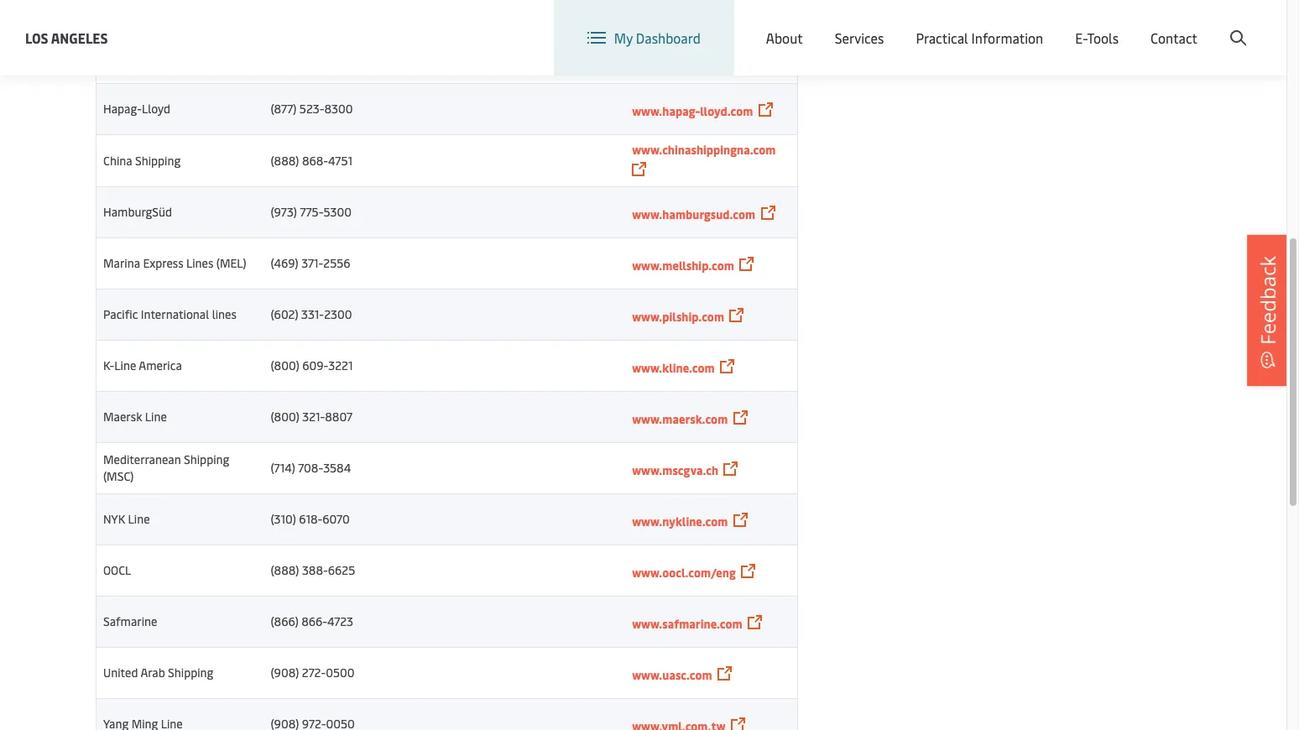 Task type: describe. For each thing, give the bounding box(es) containing it.
dashboard
[[636, 29, 701, 47]]

(877)
[[271, 101, 297, 117]]

tools
[[1088, 29, 1119, 47]]

(888) 868-4751
[[271, 152, 353, 168]]

www.hmm21.com
[[632, 52, 727, 68]]

8300
[[325, 101, 353, 117]]

(973)
[[271, 204, 297, 220]]

272-
[[302, 665, 326, 681]]

www.pilship.com
[[632, 309, 725, 325]]

618-
[[299, 511, 323, 527]]

(800) 321-8807
[[271, 409, 353, 425]]

shipping right arab
[[168, 665, 214, 681]]

america
[[139, 358, 182, 374]]

contact
[[1151, 29, 1198, 47]]

www.mellship.com
[[632, 257, 735, 273]]

line for nyk
[[128, 511, 150, 527]]

(469)
[[271, 255, 299, 271]]

(888) 388-6625
[[271, 563, 355, 579]]

pacific international lines
[[103, 307, 237, 322]]

hyundai shipping
[[103, 50, 195, 66]]

hapag-
[[103, 101, 142, 117]]

line for maersk
[[145, 409, 167, 425]]

www.hamburgsud.com link
[[632, 206, 756, 222]]

0500
[[326, 665, 355, 681]]

(877) 523-8300
[[271, 101, 353, 117]]

www.hmm21.com link
[[632, 52, 727, 68]]

www.mellship.com link
[[632, 257, 735, 273]]

www.hapag-lloyd.com
[[632, 103, 754, 119]]

los angeles
[[25, 28, 108, 47]]

(908)
[[271, 665, 299, 681]]

(mel)
[[217, 255, 247, 271]]

lines
[[212, 307, 237, 322]]

e-tools button
[[1076, 0, 1119, 76]]

(602) 331-2300
[[271, 307, 352, 322]]

nyk line
[[103, 511, 150, 527]]

global menu
[[1091, 16, 1167, 34]]

united
[[103, 665, 138, 681]]

switch
[[942, 15, 982, 34]]

shipping for mediterranean shipping (msc)
[[184, 452, 230, 468]]

(973) 775-5300
[[271, 204, 352, 220]]

3221
[[329, 358, 353, 374]]

(866) 866-4723
[[271, 614, 354, 630]]

menu
[[1133, 16, 1167, 34]]

practical information button
[[917, 0, 1044, 76]]

china
[[103, 152, 132, 168]]

marina express lines (mel)
[[103, 255, 247, 271]]

866-
[[302, 614, 328, 630]]

oocl
[[103, 563, 131, 579]]

hamburgsüd
[[103, 204, 172, 220]]

express
[[143, 255, 184, 271]]

www.pilship.com link
[[632, 309, 725, 325]]

708-
[[298, 460, 323, 476]]

3584
[[323, 460, 351, 476]]

about button
[[767, 0, 803, 76]]

feedback
[[1255, 256, 1282, 345]]

maersk line
[[103, 409, 167, 425]]

(714) 708-3584
[[271, 460, 351, 476]]

my dashboard
[[615, 29, 701, 47]]

(800) 609-3221
[[271, 358, 353, 374]]

my dashboard button
[[588, 0, 701, 76]]

4751
[[328, 152, 353, 168]]

k-line america
[[103, 358, 182, 374]]

(800) for (800) 321-8807
[[271, 409, 300, 425]]

775-
[[300, 204, 324, 220]]

switch location button
[[915, 15, 1037, 34]]

hyundai
[[103, 50, 147, 66]]

lloyd
[[142, 101, 171, 117]]

www.kline.com link
[[632, 360, 715, 376]]



Task type: vqa. For each thing, say whether or not it's contained in the screenshot.


Task type: locate. For each thing, give the bounding box(es) containing it.
2 (800) from the top
[[271, 409, 300, 425]]

line
[[114, 358, 136, 374], [145, 409, 167, 425], [128, 511, 150, 527]]

(800) for (800) 609-3221
[[271, 358, 300, 374]]

6070
[[323, 511, 350, 527]]

(908) 272-0500
[[271, 665, 355, 681]]

about
[[767, 29, 803, 47]]

contact button
[[1151, 0, 1198, 76]]

www.nykline.com
[[632, 514, 728, 529]]

609-
[[302, 358, 329, 374]]

angeles
[[51, 28, 108, 47]]

line right nyk
[[128, 511, 150, 527]]

6625
[[328, 563, 355, 579]]

www.nykline.com link
[[632, 514, 728, 529]]

331-
[[301, 307, 324, 322]]

shipping for hyundai shipping
[[149, 50, 195, 66]]

www.mscgva.ch
[[632, 462, 719, 478]]

line right maersk
[[145, 409, 167, 425]]

nyk
[[103, 511, 125, 527]]

hapag-lloyd
[[103, 101, 171, 117]]

lines
[[186, 255, 214, 271]]

(310) 618-6070
[[271, 511, 350, 527]]

868-
[[302, 152, 328, 168]]

2556
[[324, 255, 351, 271]]

(800) left 321-
[[271, 409, 300, 425]]

(714)
[[271, 460, 295, 476]]

8807
[[325, 409, 353, 425]]

1 vertical spatial line
[[145, 409, 167, 425]]

practical
[[917, 29, 969, 47]]

www.hapag-lloyd.com link
[[632, 103, 754, 119]]

www.maersk.com link
[[632, 411, 728, 427]]

www.mscgva.ch link
[[632, 462, 719, 478]]

1 vertical spatial (888)
[[271, 563, 299, 579]]

shipping right china
[[135, 152, 181, 168]]

(888) left 388-
[[271, 563, 299, 579]]

5300
[[324, 204, 352, 220]]

www.oocl.com/eng
[[632, 565, 736, 581]]

international
[[141, 307, 209, 322]]

(800)
[[271, 358, 300, 374], [271, 409, 300, 425]]

e-tools
[[1076, 29, 1119, 47]]

location
[[985, 15, 1037, 34]]

www.safmarine.com
[[632, 616, 743, 632]]

(800) left '609-'
[[271, 358, 300, 374]]

los
[[25, 28, 48, 47]]

los angeles link
[[25, 27, 108, 48]]

(msc)
[[103, 469, 134, 485]]

maersk
[[103, 409, 142, 425]]

(602)
[[271, 307, 299, 322]]

www.hamburgsud.com
[[632, 206, 756, 222]]

line left america
[[114, 358, 136, 374]]

line for k-
[[114, 358, 136, 374]]

(866)
[[271, 614, 299, 630]]

e-
[[1076, 29, 1088, 47]]

(888) for (888) 868-4751
[[271, 152, 299, 168]]

371-
[[302, 255, 324, 271]]

shipping for china shipping
[[135, 152, 181, 168]]

my
[[615, 29, 633, 47]]

www.uasc.com link
[[632, 667, 713, 683]]

www.kline.com
[[632, 360, 715, 376]]

388-
[[302, 563, 328, 579]]

lloyd.com
[[701, 103, 754, 119]]

321-
[[302, 409, 325, 425]]

(888) for (888) 388-6625
[[271, 563, 299, 579]]

global
[[1091, 16, 1130, 34]]

www.safmarine.com link
[[632, 616, 743, 632]]

0 vertical spatial (800)
[[271, 358, 300, 374]]

(469) 371-2556
[[271, 255, 351, 271]]

marina
[[103, 255, 140, 271]]

www.maersk.com
[[632, 411, 728, 427]]

0 vertical spatial line
[[114, 358, 136, 374]]

arab
[[141, 665, 165, 681]]

shipping right "hyundai"
[[149, 50, 195, 66]]

www.oocl.com/eng link
[[632, 565, 736, 581]]

pacific
[[103, 307, 138, 322]]

www.hapag-
[[632, 103, 701, 119]]

www.chinashippingna.com link
[[632, 142, 776, 158]]

1 (800) from the top
[[271, 358, 300, 374]]

services
[[835, 29, 885, 47]]

global menu button
[[1054, 0, 1184, 50]]

mediterranean shipping (msc)
[[103, 452, 230, 485]]

1 (888) from the top
[[271, 152, 299, 168]]

shipping inside mediterranean shipping (msc)
[[184, 452, 230, 468]]

2 vertical spatial line
[[128, 511, 150, 527]]

safmarine
[[103, 614, 157, 630]]

4723
[[328, 614, 354, 630]]

services button
[[835, 0, 885, 76]]

1 vertical spatial (800)
[[271, 409, 300, 425]]

0 vertical spatial (888)
[[271, 152, 299, 168]]

shipping right mediterranean
[[184, 452, 230, 468]]

switch location
[[942, 15, 1037, 34]]

china shipping
[[103, 152, 181, 168]]

(310)
[[271, 511, 296, 527]]

mediterranean
[[103, 452, 181, 468]]

2 (888) from the top
[[271, 563, 299, 579]]

www.chinashippingna.com
[[632, 142, 776, 158]]

(888) left '868-' at left
[[271, 152, 299, 168]]

united arab shipping
[[103, 665, 214, 681]]



